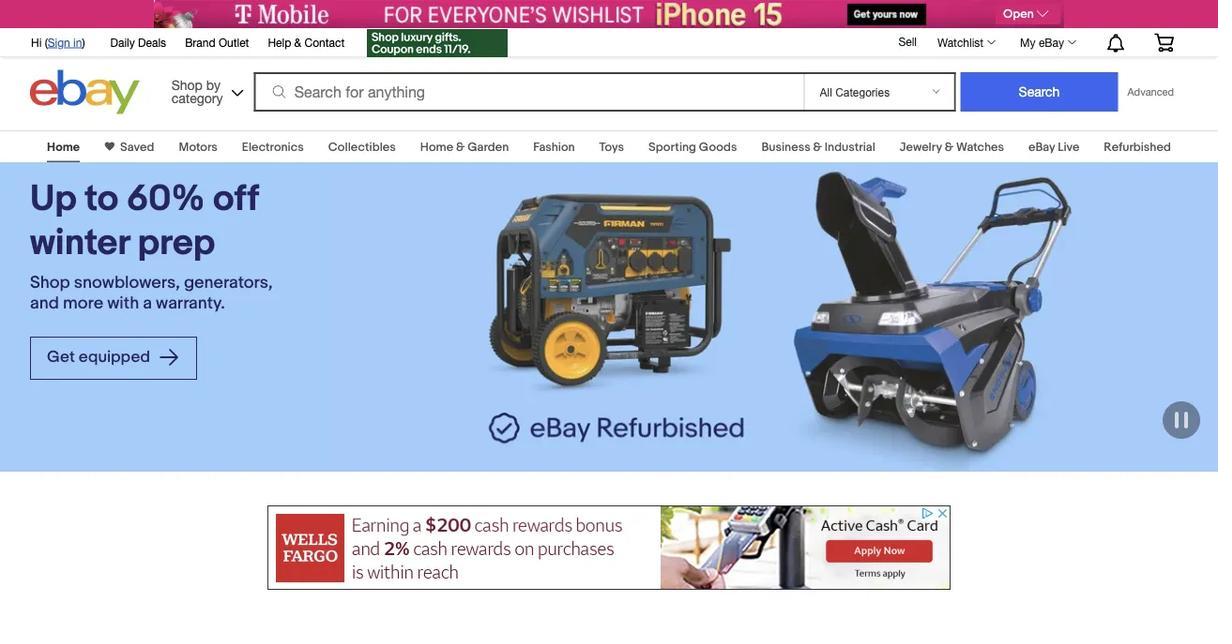 Task type: describe. For each thing, give the bounding box(es) containing it.
brand
[[185, 36, 216, 49]]

deals
[[138, 36, 166, 49]]

daily deals
[[110, 36, 166, 49]]

jewelry
[[900, 140, 943, 154]]

shop inside shop by category
[[172, 77, 203, 93]]

sell
[[899, 35, 918, 48]]

help & contact
[[268, 36, 345, 49]]

advertisement region inside up to 60% off winter prep main content
[[268, 506, 951, 591]]

business & industrial link
[[762, 140, 876, 154]]

warranty.
[[156, 294, 225, 314]]

brand outlet
[[185, 36, 249, 49]]

daily
[[110, 36, 135, 49]]

& for help
[[295, 36, 302, 49]]

fashion
[[534, 140, 575, 154]]

and
[[30, 294, 59, 314]]

account navigation
[[21, 23, 1189, 60]]

goods
[[700, 140, 738, 154]]

live
[[1059, 140, 1080, 154]]

motors
[[179, 140, 218, 154]]

get equipped
[[47, 348, 154, 368]]

contact
[[305, 36, 345, 49]]

get equipped link
[[30, 337, 197, 380]]

advanced link
[[1119, 73, 1184, 111]]

sell link
[[891, 35, 926, 48]]

0 vertical spatial advertisement region
[[154, 0, 1065, 28]]

sign in link
[[48, 36, 82, 49]]

business
[[762, 140, 811, 154]]

shop by category button
[[163, 70, 248, 110]]

watches
[[957, 140, 1005, 154]]

saved link
[[115, 140, 154, 154]]

up to 60% off winter prep main content
[[0, 119, 1219, 618]]

jewelry & watches link
[[900, 140, 1005, 154]]

open button
[[996, 4, 1061, 24]]

Search for anything text field
[[257, 74, 801, 110]]

saved
[[120, 140, 154, 154]]

my ebay link
[[1011, 31, 1086, 54]]

garden
[[468, 140, 509, 154]]

in
[[73, 36, 82, 49]]

to
[[85, 177, 118, 221]]

get the coupon image
[[367, 29, 508, 57]]

sign
[[48, 36, 70, 49]]

help
[[268, 36, 291, 49]]

refurbished
[[1105, 140, 1172, 154]]

shop by category
[[172, 77, 223, 106]]

60%
[[126, 177, 205, 221]]

sporting goods
[[649, 140, 738, 154]]

business & industrial
[[762, 140, 876, 154]]

watchlist
[[938, 36, 984, 49]]

more
[[63, 294, 103, 314]]

outlet
[[219, 36, 249, 49]]

up to 60% off winter prep shop snowblowers, generators, and more with a warranty.
[[30, 177, 273, 314]]

)
[[82, 36, 85, 49]]

industrial
[[825, 140, 876, 154]]

electronics link
[[242, 140, 304, 154]]

my
[[1021, 36, 1036, 49]]

collectibles
[[328, 140, 396, 154]]

watchlist link
[[928, 31, 1005, 54]]

refurbished link
[[1105, 140, 1172, 154]]

a
[[143, 294, 152, 314]]

off
[[213, 177, 259, 221]]

winter
[[30, 221, 130, 265]]



Task type: vqa. For each thing, say whether or not it's contained in the screenshot.
Used Used
no



Task type: locate. For each thing, give the bounding box(es) containing it.
advertisement region
[[154, 0, 1065, 28], [268, 506, 951, 591]]

open
[[1004, 7, 1035, 21]]

none submit inside shop by category banner
[[961, 72, 1119, 112]]

category
[[172, 90, 223, 106]]

shop by category banner
[[21, 23, 1189, 119]]

1 horizontal spatial home
[[421, 140, 454, 154]]

None submit
[[961, 72, 1119, 112]]

collectibles link
[[328, 140, 396, 154]]

1 vertical spatial ebay
[[1029, 140, 1056, 154]]

ebay right my
[[1040, 36, 1065, 49]]

ebay left live
[[1029, 140, 1056, 154]]

toys
[[600, 140, 625, 154]]

snowblowers,
[[74, 273, 180, 294]]

generators,
[[184, 273, 273, 294]]

fashion link
[[534, 140, 575, 154]]

(
[[45, 36, 48, 49]]

0 horizontal spatial home
[[47, 140, 80, 154]]

hi ( sign in )
[[31, 36, 85, 49]]

advanced
[[1128, 86, 1175, 98]]

shop inside up to 60% off winter prep shop snowblowers, generators, and more with a warranty.
[[30, 273, 70, 294]]

home up up
[[47, 140, 80, 154]]

ebay inside up to 60% off winter prep main content
[[1029, 140, 1056, 154]]

sporting goods link
[[649, 140, 738, 154]]

electronics
[[242, 140, 304, 154]]

hi
[[31, 36, 42, 49]]

your shopping cart image
[[1154, 33, 1176, 52]]

& for business
[[814, 140, 823, 154]]

ebay
[[1040, 36, 1065, 49], [1029, 140, 1056, 154]]

1 vertical spatial shop
[[30, 273, 70, 294]]

2 home from the left
[[421, 140, 454, 154]]

home & garden link
[[421, 140, 509, 154]]

brand outlet link
[[185, 33, 249, 54]]

& right business
[[814, 140, 823, 154]]

motors link
[[179, 140, 218, 154]]

get
[[47, 348, 75, 368]]

shop up the and
[[30, 273, 70, 294]]

up to 60% off winter prep link
[[30, 177, 301, 265]]

0 horizontal spatial shop
[[30, 273, 70, 294]]

0 vertical spatial ebay
[[1040, 36, 1065, 49]]

& for jewelry
[[945, 140, 954, 154]]

help & contact link
[[268, 33, 345, 54]]

prep
[[138, 221, 215, 265]]

by
[[206, 77, 221, 93]]

home for home
[[47, 140, 80, 154]]

1 horizontal spatial shop
[[172, 77, 203, 93]]

sporting
[[649, 140, 697, 154]]

shop left by
[[172, 77, 203, 93]]

jewelry & watches
[[900, 140, 1005, 154]]

0 vertical spatial shop
[[172, 77, 203, 93]]

ebay live
[[1029, 140, 1080, 154]]

& right help
[[295, 36, 302, 49]]

& inside account navigation
[[295, 36, 302, 49]]

home for home & garden
[[421, 140, 454, 154]]

home & garden
[[421, 140, 509, 154]]

daily deals link
[[110, 33, 166, 54]]

home
[[47, 140, 80, 154], [421, 140, 454, 154]]

with
[[107, 294, 139, 314]]

& for home
[[456, 140, 465, 154]]

my ebay
[[1021, 36, 1065, 49]]

1 home from the left
[[47, 140, 80, 154]]

toys link
[[600, 140, 625, 154]]

equipped
[[79, 348, 150, 368]]

home left the garden
[[421, 140, 454, 154]]

&
[[295, 36, 302, 49], [456, 140, 465, 154], [814, 140, 823, 154], [945, 140, 954, 154]]

ebay inside account navigation
[[1040, 36, 1065, 49]]

ebay live link
[[1029, 140, 1080, 154]]

up
[[30, 177, 77, 221]]

shop
[[172, 77, 203, 93], [30, 273, 70, 294]]

& right jewelry
[[945, 140, 954, 154]]

& left the garden
[[456, 140, 465, 154]]

1 vertical spatial advertisement region
[[268, 506, 951, 591]]



